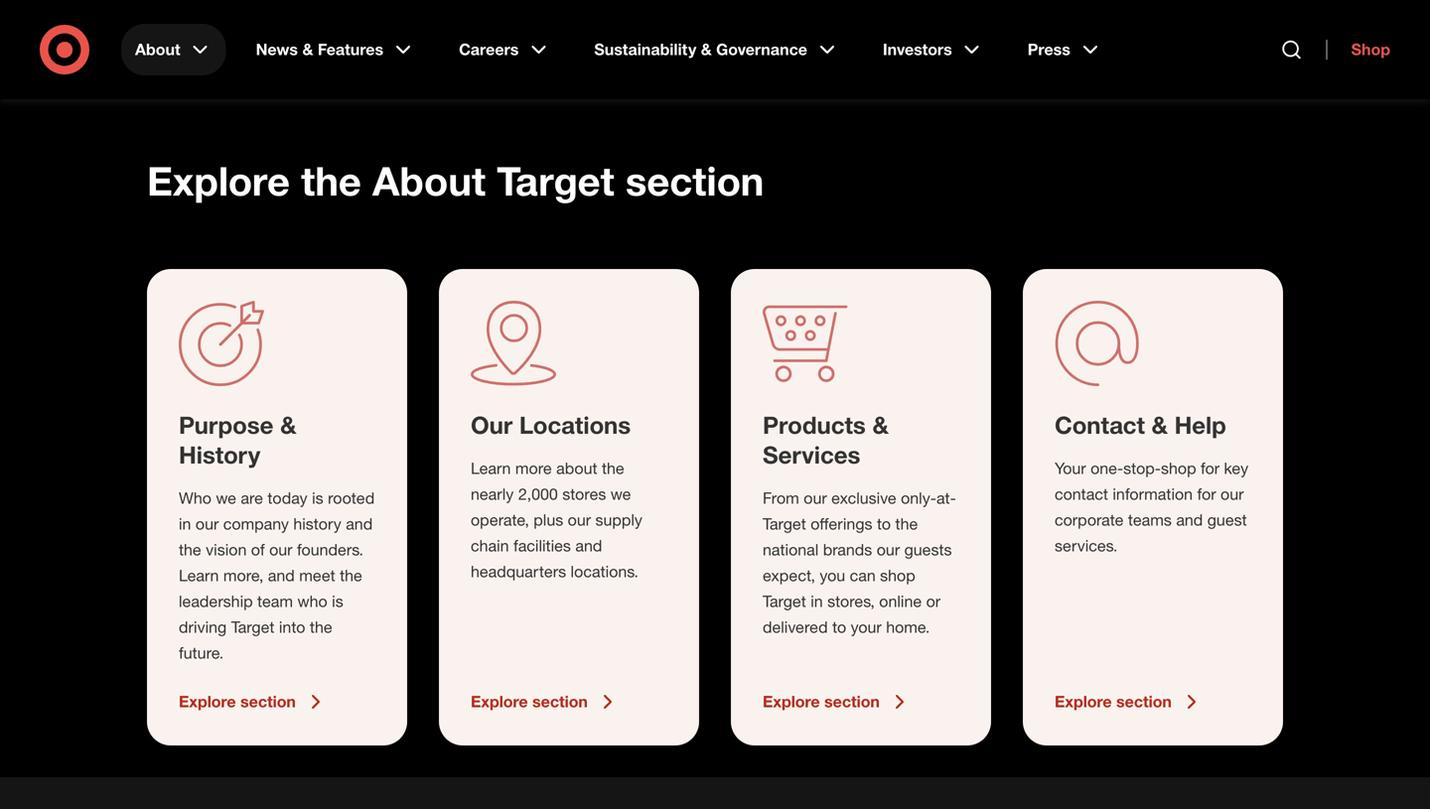 Task type: describe. For each thing, give the bounding box(es) containing it.
key
[[1224, 459, 1249, 478]]

sustainability & governance
[[594, 40, 807, 59]]

our
[[471, 411, 513, 440]]

in inside who we are today is rooted in our company history and the vision of our founders. learn more, and meet the leadership team who is driving target into the future.
[[179, 514, 191, 534]]

purpose
[[179, 411, 274, 440]]

plus
[[534, 511, 563, 530]]

locations.
[[571, 562, 639, 582]]

our inside the learn more about the nearly 2,000 stores we operate, plus our supply chain facilities and headquarters locations.
[[568, 511, 591, 530]]

press link
[[1014, 24, 1116, 75]]

national
[[763, 540, 819, 560]]

stop-
[[1123, 459, 1161, 478]]

and inside the learn more about the nearly 2,000 stores we operate, plus our supply chain facilities and headquarters locations.
[[575, 536, 602, 556]]

are
[[241, 489, 263, 508]]

shop link
[[1327, 40, 1391, 60]]

learn inside the learn more about the nearly 2,000 stores we operate, plus our supply chain facilities and headquarters locations.
[[471, 459, 511, 478]]

corporate
[[1055, 511, 1124, 530]]

only-
[[901, 489, 937, 508]]

news & features
[[256, 40, 383, 59]]

or
[[926, 592, 941, 611]]

about link
[[121, 24, 226, 75]]

stores,
[[827, 592, 875, 611]]

governance
[[716, 40, 807, 59]]

who we are today is rooted in our company history and the vision of our founders. learn more, and meet the leadership team who is driving target into the future.
[[179, 489, 375, 663]]

your one-stop-shop for key contact information for our corporate teams and guest services.
[[1055, 459, 1249, 556]]

vision
[[206, 540, 247, 560]]

can
[[850, 566, 876, 586]]

shop inside 'your one-stop-shop for key contact information for our corporate teams and guest services.'
[[1161, 459, 1196, 478]]

delivered
[[763, 618, 828, 637]]

help
[[1175, 411, 1226, 440]]

our right of
[[269, 540, 293, 560]]

careers
[[459, 40, 519, 59]]

0 horizontal spatial is
[[312, 489, 323, 508]]

the inside "from our exclusive only-at- target offerings to the national brands our guests expect, you can shop target in stores, online or delivered to your home."
[[895, 514, 918, 534]]

our locations
[[471, 411, 631, 440]]

purpose & history
[[179, 411, 297, 469]]

nearly
[[471, 485, 514, 504]]

our left guests at the bottom of page
[[877, 540, 900, 560]]

explore section for contact & help
[[1055, 692, 1172, 712]]

sustainability & governance link
[[580, 24, 853, 75]]

chain
[[471, 536, 509, 556]]

our right from
[[804, 489, 827, 508]]

rooted
[[328, 489, 375, 508]]

news
[[256, 40, 298, 59]]

products
[[763, 411, 866, 440]]

and inside 'your one-stop-shop for key contact information for our corporate teams and guest services.'
[[1176, 511, 1203, 530]]

today
[[268, 489, 308, 508]]

history
[[293, 514, 341, 534]]

about
[[556, 459, 597, 478]]

facilities
[[513, 536, 571, 556]]

shop
[[1351, 40, 1391, 59]]

learn more about the nearly 2,000 stores we operate, plus our supply chain facilities and headquarters locations.
[[471, 459, 643, 582]]

guest
[[1208, 511, 1247, 530]]

online
[[879, 592, 922, 611]]

and up team at the bottom left of the page
[[268, 566, 295, 586]]

explore section link for purpose & history
[[179, 690, 375, 714]]

founders.
[[297, 540, 363, 560]]

& for products
[[873, 411, 889, 440]]

investors link
[[869, 24, 998, 75]]

meet
[[299, 566, 335, 586]]

and down rooted
[[346, 514, 373, 534]]

explore the about target section
[[147, 156, 764, 205]]

teams
[[1128, 511, 1172, 530]]

explore section link for products & services
[[763, 690, 959, 714]]

section for products & services
[[824, 692, 880, 712]]

shop inside "from our exclusive only-at- target offerings to the national brands our guests expect, you can shop target in stores, online or delivered to your home."
[[880, 566, 915, 586]]

features
[[318, 40, 383, 59]]

you
[[820, 566, 845, 586]]

your
[[1055, 459, 1086, 478]]

operate,
[[471, 511, 529, 530]]

brands
[[823, 540, 872, 560]]

information
[[1113, 485, 1193, 504]]

explore section for purpose & history
[[179, 692, 296, 712]]



Task type: vqa. For each thing, say whether or not it's contained in the screenshot.
Learn to the right
yes



Task type: locate. For each thing, give the bounding box(es) containing it.
learn up the nearly
[[471, 459, 511, 478]]

0 horizontal spatial learn
[[179, 566, 219, 586]]

1 horizontal spatial we
[[611, 485, 631, 504]]

& right news on the left top
[[302, 40, 313, 59]]

contact
[[1055, 485, 1108, 504]]

1 explore section link from the left
[[179, 690, 375, 714]]

1 vertical spatial about
[[372, 156, 486, 205]]

& for contact
[[1152, 411, 1168, 440]]

1 horizontal spatial shop
[[1161, 459, 1196, 478]]

from
[[763, 489, 799, 508]]

we up the supply
[[611, 485, 631, 504]]

section for our locations
[[532, 692, 588, 712]]

contact
[[1055, 411, 1145, 440]]

1 horizontal spatial about
[[372, 156, 486, 205]]

2,000
[[518, 485, 558, 504]]

0 vertical spatial to
[[877, 514, 891, 534]]

guests
[[904, 540, 952, 560]]

0 horizontal spatial to
[[832, 618, 846, 637]]

1 vertical spatial shop
[[880, 566, 915, 586]]

explore for contact & help
[[1055, 692, 1112, 712]]

we left are
[[216, 489, 236, 508]]

is right who
[[332, 592, 343, 611]]

explore section link
[[179, 690, 375, 714], [471, 690, 667, 714], [763, 690, 959, 714], [1055, 690, 1251, 714]]

& for news
[[302, 40, 313, 59]]

is up history
[[312, 489, 323, 508]]

explore section link for contact & help
[[1055, 690, 1251, 714]]

shop
[[1161, 459, 1196, 478], [880, 566, 915, 586]]

0 vertical spatial shop
[[1161, 459, 1196, 478]]

in down who on the bottom left
[[179, 514, 191, 534]]

& for sustainability
[[701, 40, 712, 59]]

4 explore section link from the left
[[1055, 690, 1251, 714]]

who
[[297, 592, 327, 611]]

is
[[312, 489, 323, 508], [332, 592, 343, 611]]

of
[[251, 540, 265, 560]]

news & features link
[[242, 24, 429, 75]]

history
[[179, 440, 260, 469]]

explore for purpose & history
[[179, 692, 236, 712]]

for
[[1201, 459, 1220, 478], [1197, 485, 1216, 504]]

1 vertical spatial to
[[832, 618, 846, 637]]

0 vertical spatial about
[[135, 40, 180, 59]]

and
[[1176, 511, 1203, 530], [346, 514, 373, 534], [575, 536, 602, 556], [268, 566, 295, 586]]

press
[[1028, 40, 1071, 59]]

more
[[515, 459, 552, 478]]

leadership
[[179, 592, 253, 611]]

0 vertical spatial in
[[179, 514, 191, 534]]

1 vertical spatial is
[[332, 592, 343, 611]]

sustainability
[[594, 40, 697, 59]]

1 horizontal spatial in
[[811, 592, 823, 611]]

& inside "link"
[[701, 40, 712, 59]]

team
[[257, 592, 293, 611]]

investors
[[883, 40, 952, 59]]

and up locations.
[[575, 536, 602, 556]]

the inside the learn more about the nearly 2,000 stores we operate, plus our supply chain facilities and headquarters locations.
[[602, 459, 624, 478]]

explore section
[[179, 692, 296, 712], [471, 692, 588, 712], [763, 692, 880, 712], [1055, 692, 1172, 712]]

home.
[[886, 618, 930, 637]]

we inside who we are today is rooted in our company history and the vision of our founders. learn more, and meet the leadership team who is driving target into the future.
[[216, 489, 236, 508]]

section for contact & help
[[1116, 692, 1172, 712]]

to
[[877, 514, 891, 534], [832, 618, 846, 637]]

0 horizontal spatial we
[[216, 489, 236, 508]]

explore section for our locations
[[471, 692, 588, 712]]

learn
[[471, 459, 511, 478], [179, 566, 219, 586]]

we inside the learn more about the nearly 2,000 stores we operate, plus our supply chain facilities and headquarters locations.
[[611, 485, 631, 504]]

section
[[626, 156, 764, 205], [240, 692, 296, 712], [532, 692, 588, 712], [824, 692, 880, 712], [1116, 692, 1172, 712]]

explore
[[147, 156, 290, 205], [179, 692, 236, 712], [471, 692, 528, 712], [763, 692, 820, 712], [1055, 692, 1112, 712]]

driving
[[179, 618, 227, 637]]

from our exclusive only-at- target offerings to the national brands our guests expect, you can shop target in stores, online or delivered to your home.
[[763, 489, 956, 637]]

exclusive
[[831, 489, 897, 508]]

our down who on the bottom left
[[196, 514, 219, 534]]

headquarters
[[471, 562, 566, 582]]

1 horizontal spatial to
[[877, 514, 891, 534]]

3 explore section from the left
[[763, 692, 880, 712]]

0 vertical spatial learn
[[471, 459, 511, 478]]

& for purpose
[[280, 411, 297, 440]]

stores
[[562, 485, 606, 504]]

learn inside who we are today is rooted in our company history and the vision of our founders. learn more, and meet the leadership team who is driving target into the future.
[[179, 566, 219, 586]]

your
[[851, 618, 882, 637]]

2 explore section link from the left
[[471, 690, 667, 714]]

the
[[301, 156, 361, 205], [602, 459, 624, 478], [895, 514, 918, 534], [179, 540, 201, 560], [340, 566, 362, 586], [310, 618, 332, 637]]

expect,
[[763, 566, 815, 586]]

locations
[[519, 411, 631, 440]]

1 vertical spatial learn
[[179, 566, 219, 586]]

services
[[763, 440, 861, 469]]

0 horizontal spatial shop
[[880, 566, 915, 586]]

who
[[179, 489, 211, 508]]

& inside products & services
[[873, 411, 889, 440]]

section for purpose & history
[[240, 692, 296, 712]]

shop up online
[[880, 566, 915, 586]]

3 explore section link from the left
[[763, 690, 959, 714]]

explore section for products & services
[[763, 692, 880, 712]]

learn up leadership
[[179, 566, 219, 586]]

explore section link for our locations
[[471, 690, 667, 714]]

& inside purpose & history
[[280, 411, 297, 440]]

0 vertical spatial for
[[1201, 459, 1220, 478]]

& right products
[[873, 411, 889, 440]]

1 explore section from the left
[[179, 692, 296, 712]]

in inside "from our exclusive only-at- target offerings to the national brands our guests expect, you can shop target in stores, online or delivered to your home."
[[811, 592, 823, 611]]

offerings
[[811, 514, 873, 534]]

our down key on the bottom right of page
[[1221, 485, 1244, 504]]

our
[[1221, 485, 1244, 504], [804, 489, 827, 508], [568, 511, 591, 530], [196, 514, 219, 534], [269, 540, 293, 560], [877, 540, 900, 560]]

and left the guest
[[1176, 511, 1203, 530]]

to left your
[[832, 618, 846, 637]]

explore for our locations
[[471, 692, 528, 712]]

2 explore section from the left
[[471, 692, 588, 712]]

target inside who we are today is rooted in our company history and the vision of our founders. learn more, and meet the leadership team who is driving target into the future.
[[231, 618, 275, 637]]

0 vertical spatial is
[[312, 489, 323, 508]]

&
[[302, 40, 313, 59], [701, 40, 712, 59], [280, 411, 297, 440], [873, 411, 889, 440], [1152, 411, 1168, 440]]

one-
[[1091, 459, 1123, 478]]

in down you
[[811, 592, 823, 611]]

more,
[[223, 566, 264, 586]]

1 vertical spatial for
[[1197, 485, 1216, 504]]

contact & help
[[1055, 411, 1226, 440]]

1 horizontal spatial learn
[[471, 459, 511, 478]]

0 horizontal spatial in
[[179, 514, 191, 534]]

& right purpose
[[280, 411, 297, 440]]

for up the guest
[[1197, 485, 1216, 504]]

at-
[[937, 489, 956, 508]]

to down the exclusive
[[877, 514, 891, 534]]

supply
[[595, 511, 643, 530]]

for left key on the bottom right of page
[[1201, 459, 1220, 478]]

explore for products & services
[[763, 692, 820, 712]]

careers link
[[445, 24, 564, 75]]

& left help at the right bottom of the page
[[1152, 411, 1168, 440]]

4 explore section from the left
[[1055, 692, 1172, 712]]

future.
[[179, 644, 224, 663]]

our inside 'your one-stop-shop for key contact information for our corporate teams and guest services.'
[[1221, 485, 1244, 504]]

1 horizontal spatial is
[[332, 592, 343, 611]]

products & services
[[763, 411, 889, 469]]

0 horizontal spatial about
[[135, 40, 180, 59]]

into
[[279, 618, 305, 637]]

shop up information
[[1161, 459, 1196, 478]]

target
[[497, 156, 615, 205], [763, 514, 806, 534], [763, 592, 806, 611], [231, 618, 275, 637]]

& left governance
[[701, 40, 712, 59]]

in
[[179, 514, 191, 534], [811, 592, 823, 611]]

company
[[223, 514, 289, 534]]

services.
[[1055, 536, 1118, 556]]

our down stores
[[568, 511, 591, 530]]

1 vertical spatial in
[[811, 592, 823, 611]]

about
[[135, 40, 180, 59], [372, 156, 486, 205]]



